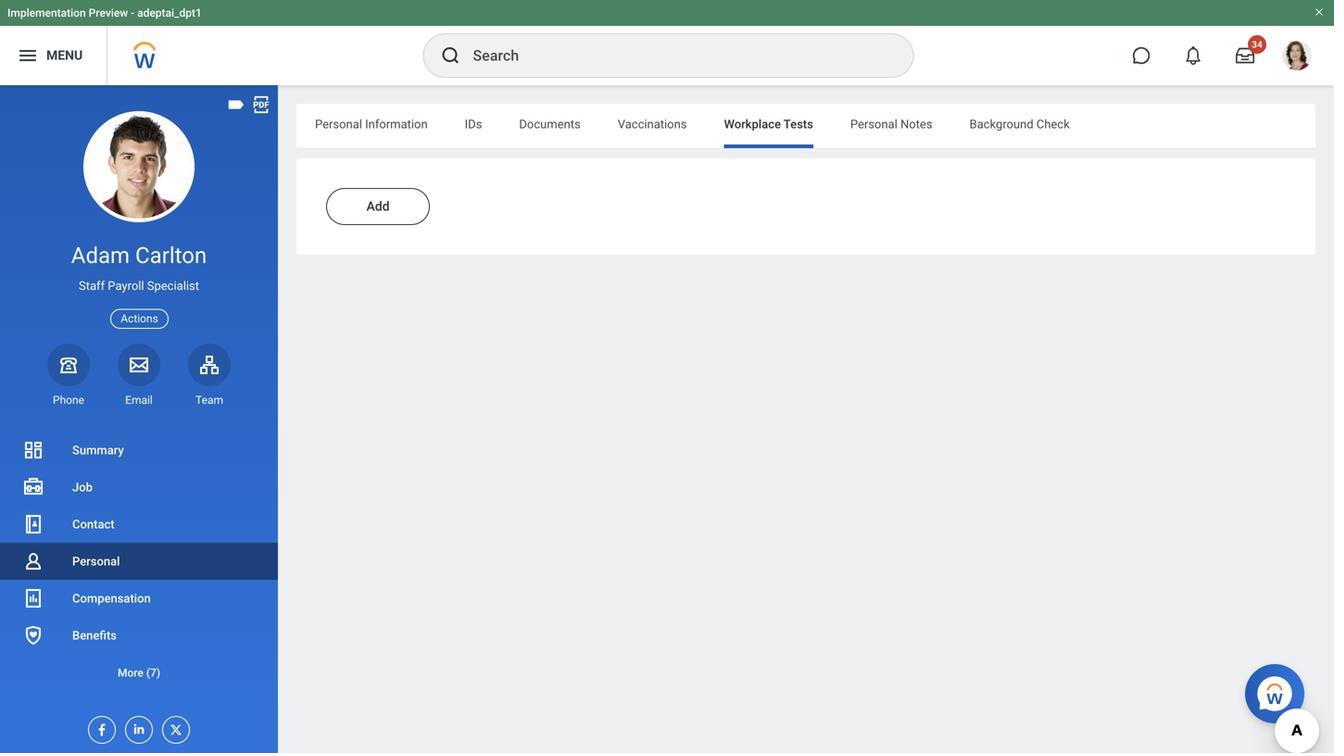 Task type: locate. For each thing, give the bounding box(es) containing it.
staff
[[79, 279, 105, 293]]

Search Workday  search field
[[473, 35, 875, 76]]

email adam carlton element
[[118, 393, 160, 408]]

adeptai_dpt1
[[137, 6, 202, 19]]

list
[[0, 432, 278, 691]]

payroll
[[108, 279, 144, 293]]

job link
[[0, 469, 278, 506]]

benefits link
[[0, 617, 278, 654]]

contact image
[[22, 513, 44, 536]]

notes
[[901, 117, 933, 131]]

add
[[366, 199, 390, 214]]

search image
[[440, 44, 462, 67]]

adam carlton
[[71, 242, 207, 269]]

job
[[72, 480, 93, 494]]

more (7)
[[118, 667, 160, 680]]

notifications large image
[[1184, 46, 1203, 65]]

list containing summary
[[0, 432, 278, 691]]

ids
[[465, 117, 482, 131]]

carlton
[[135, 242, 207, 269]]

profile logan mcneil image
[[1283, 41, 1312, 74]]

add button
[[326, 188, 430, 225]]

0 horizontal spatial personal
[[72, 555, 120, 569]]

personal left information
[[315, 117, 362, 131]]

menu button
[[0, 26, 107, 85]]

email
[[125, 394, 153, 407]]

summary link
[[0, 432, 278, 469]]

preview
[[89, 6, 128, 19]]

personal down contact on the left bottom of page
[[72, 555, 120, 569]]

personal left 'notes'
[[851, 117, 898, 131]]

2 horizontal spatial personal
[[851, 117, 898, 131]]

personal notes
[[851, 117, 933, 131]]

personal
[[315, 117, 362, 131], [851, 117, 898, 131], [72, 555, 120, 569]]

implementation
[[7, 6, 86, 19]]

linkedin image
[[126, 717, 146, 737]]

34 button
[[1225, 35, 1267, 76]]

email button
[[118, 344, 160, 408]]

facebook image
[[89, 717, 109, 738]]

tab list
[[297, 104, 1316, 148]]

1 horizontal spatial personal
[[315, 117, 362, 131]]

compensation link
[[0, 580, 278, 617]]

tag image
[[226, 95, 246, 115]]

more
[[118, 667, 143, 680]]

phone
[[53, 394, 84, 407]]

personal link
[[0, 543, 278, 580]]

team adam carlton element
[[188, 393, 231, 408]]



Task type: describe. For each thing, give the bounding box(es) containing it.
(7)
[[146, 667, 160, 680]]

documents
[[519, 117, 581, 131]]

benefits
[[72, 629, 117, 643]]

team
[[196, 394, 223, 407]]

more (7) button
[[0, 662, 278, 684]]

personal image
[[22, 550, 44, 573]]

personal information
[[315, 117, 428, 131]]

view printable version (pdf) image
[[251, 95, 272, 115]]

background check
[[970, 117, 1070, 131]]

compensation
[[72, 592, 151, 606]]

menu
[[46, 48, 83, 63]]

team link
[[188, 344, 231, 408]]

view team image
[[198, 354, 221, 376]]

information
[[365, 117, 428, 131]]

phone image
[[56, 354, 82, 376]]

adam
[[71, 242, 130, 269]]

personal for personal notes
[[851, 117, 898, 131]]

implementation preview -   adeptai_dpt1
[[7, 6, 202, 19]]

mail image
[[128, 354, 150, 376]]

workplace tests
[[724, 117, 813, 131]]

x image
[[163, 717, 183, 738]]

check
[[1037, 117, 1070, 131]]

-
[[131, 6, 134, 19]]

tests
[[784, 117, 813, 131]]

justify image
[[17, 44, 39, 67]]

background
[[970, 117, 1034, 131]]

34
[[1252, 39, 1263, 50]]

actions
[[121, 312, 158, 325]]

close environment banner image
[[1314, 6, 1325, 18]]

tab list containing personal information
[[297, 104, 1316, 148]]

navigation pane region
[[0, 85, 278, 753]]

inbox large image
[[1236, 46, 1255, 65]]

personal for personal information
[[315, 117, 362, 131]]

personal inside list
[[72, 555, 120, 569]]

phone adam carlton element
[[47, 393, 90, 408]]

compensation image
[[22, 588, 44, 610]]

summary image
[[22, 439, 44, 461]]

benefits image
[[22, 625, 44, 647]]

phone button
[[47, 344, 90, 408]]

contact link
[[0, 506, 278, 543]]

vaccinations
[[618, 117, 687, 131]]

actions button
[[110, 309, 168, 329]]

job image
[[22, 476, 44, 499]]

workplace
[[724, 117, 781, 131]]

staff payroll specialist
[[79, 279, 199, 293]]

more (7) button
[[0, 654, 278, 691]]

specialist
[[147, 279, 199, 293]]

contact
[[72, 518, 115, 531]]

summary
[[72, 443, 124, 457]]

menu banner
[[0, 0, 1334, 85]]



Task type: vqa. For each thing, say whether or not it's contained in the screenshot.
Documents
yes



